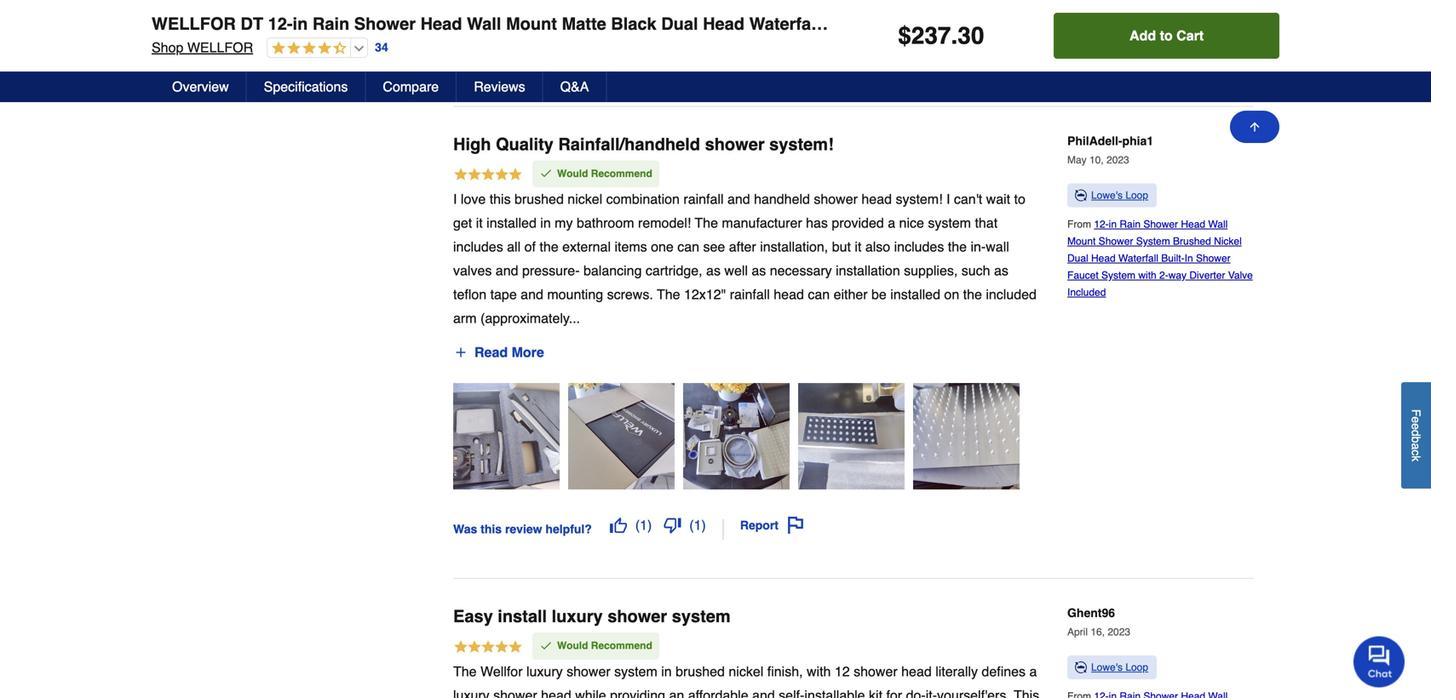 Task type: vqa. For each thing, say whether or not it's contained in the screenshot.
Lowe'S related to system!
yes



Task type: describe. For each thing, give the bounding box(es) containing it.
wait
[[987, 192, 1011, 207]]

easy
[[453, 607, 493, 627]]

phia1
[[1123, 134, 1154, 148]]

be
[[872, 287, 887, 303]]

shower up 34
[[354, 14, 416, 34]]

12-in rain shower head wall mount shower system brushed nickel dual head waterfall built-in shower faucet system with 2-way diverter valve included
[[1068, 219, 1254, 299]]

see
[[704, 239, 726, 255]]

handheld
[[754, 192, 811, 207]]

lowe's loop for easy install luxury shower system
[[1092, 662, 1149, 674]]

overview
[[172, 79, 229, 95]]

wall inside the 12-in rain shower head wall mount shower system brushed nickel dual head waterfall built-in shower faucet system with 2-way diverter valve included
[[1209, 219, 1228, 231]]

system inside i love this brushed nickel combination rainfall and handheld shower head system!  i can't wait to get it installed in my bathroom remodel!  the manufacturer has provided a nice system that includes all of the external items one can see after installation, but it also includes the in-wall valves and pressure- balancing cartridge, as well as necessary installation supplies, such as teflon tape and mounting screws.  the 12x12" rainfall head can either be installed on the included arm (approximately...
[[928, 215, 972, 231]]

) for thumb down icon
[[702, 518, 706, 534]]

read more button
[[453, 339, 545, 367]]

cart
[[1177, 28, 1204, 43]]

all
[[507, 239, 521, 255]]

1 vertical spatial system
[[1137, 236, 1171, 248]]

1 e from the top
[[1410, 417, 1424, 424]]

b
[[1410, 437, 1424, 444]]

shower up the while
[[567, 664, 611, 680]]

1 includes from the left
[[453, 239, 503, 255]]

1 i from the left
[[453, 192, 457, 207]]

defines
[[982, 664, 1026, 680]]

12
[[835, 664, 850, 680]]

supplies,
[[904, 263, 958, 279]]

thumb up image
[[610, 518, 627, 535]]

with inside the 'the wellfor luxury shower system in brushed nickel finish, with 12 shower head literally defines a luxury shower head while providing an affordable and self-installable kit for do-it-yourself'ers. thi'
[[807, 664, 831, 680]]

that
[[975, 215, 998, 231]]

) for thumb up image
[[648, 518, 652, 534]]

nice
[[900, 215, 925, 231]]

$ 237 . 30
[[899, 22, 985, 49]]

wall
[[986, 239, 1010, 255]]

specifications button
[[247, 72, 366, 102]]

dual for brushed
[[1068, 253, 1089, 265]]

add to cart
[[1130, 28, 1204, 43]]

add
[[1130, 28, 1157, 43]]

https://photos us.bazaarvoice.com/photo/2/cghvdg86bg93zxm/fd119a70 7e0a 5671 868c a613c915c381 image
[[684, 384, 790, 490]]

2 includes from the left
[[895, 239, 945, 255]]

1 horizontal spatial can
[[808, 287, 830, 303]]

may
[[1068, 154, 1087, 166]]

shower up handheld
[[705, 135, 765, 154]]

2- for 12-in rain shower head wall mount shower system brushed nickel dual head waterfall built-in shower faucet system with 2-way diverter valve included
[[1160, 270, 1169, 282]]

2 horizontal spatial the
[[695, 215, 718, 231]]

checkmark image
[[540, 167, 553, 180]]

black
[[611, 14, 657, 34]]

lowe's for system!
[[1092, 190, 1123, 202]]

included for wellfor dt 12-in rain shower head wall mount matte black dual head waterfall built-in shower faucet system with 2-way diverter valve included
[[1289, 14, 1359, 34]]

head up do- on the bottom of page
[[902, 664, 932, 680]]

shower down wellfor
[[494, 688, 538, 699]]

1 vertical spatial rainfall
[[730, 287, 770, 303]]

one
[[651, 239, 674, 255]]

34
[[375, 41, 388, 54]]

shower up providing
[[608, 607, 668, 627]]

would recommend for rainfall/handheld
[[557, 168, 653, 180]]

diverter for 12-in rain shower head wall mount shower system brushed nickel dual head waterfall built-in shower faucet system with 2-way diverter valve included
[[1190, 270, 1226, 282]]

https://photos us.bazaarvoice.com/photo/2/cghvdg86bg93zxm/9e026ebd eb09 50ad bfd1 be16efc77d14 image
[[569, 384, 675, 490]]

$
[[899, 22, 912, 49]]

2 vertical spatial luxury
[[453, 688, 490, 699]]

installable
[[805, 688, 866, 699]]

faucet for nickel
[[1068, 270, 1099, 282]]

head up "provided"
[[862, 192, 892, 207]]

compare button
[[366, 72, 457, 102]]

system for 12-in rain shower head wall mount shower system brushed nickel dual head waterfall built-in shower faucet system with 2-way diverter valve included
[[1102, 270, 1136, 282]]

but
[[832, 239, 851, 255]]

of
[[525, 239, 536, 255]]

0 horizontal spatial installed
[[487, 215, 537, 231]]

provided
[[832, 215, 885, 231]]

0 vertical spatial wall
[[467, 14, 502, 34]]

the left in-
[[948, 239, 967, 255]]

love
[[461, 192, 486, 207]]

included for 12-in rain shower head wall mount shower system brushed nickel dual head waterfall built-in shower faucet system with 2-way diverter valve included
[[1068, 287, 1107, 299]]

( 1 ) for thumb down icon
[[690, 518, 706, 534]]

2023 inside philadell-phia1 may 10, 2023
[[1107, 154, 1130, 166]]

1 vertical spatial this
[[481, 523, 502, 536]]

way for 12-in rain shower head wall mount shower system brushed nickel dual head waterfall built-in shower faucet system with 2-way diverter valve included
[[1169, 270, 1187, 282]]

shop wellfor
[[152, 40, 253, 55]]

lowes loop icon image for system
[[1075, 662, 1088, 675]]

dt
[[241, 14, 263, 34]]

wellfor
[[481, 664, 523, 680]]

shop
[[152, 40, 184, 55]]

2- for wellfor dt 12-in rain shower head wall mount matte black dual head waterfall built-in shower faucet system with 2-way diverter valve included
[[1119, 14, 1135, 34]]

0 vertical spatial system!
[[770, 135, 834, 154]]

report button
[[735, 512, 811, 541]]

f e e d b a c k button
[[1402, 383, 1432, 489]]

https://photos us.bazaarvoice.com/photo/2/cghvdg86bg93zxm/5a7286d6 f85a 5e6c 8863 a61d491163ad image
[[453, 384, 560, 490]]

can't
[[955, 192, 983, 207]]

after
[[729, 239, 757, 255]]

in for black
[[869, 14, 884, 34]]

0 vertical spatial mount
[[506, 14, 557, 34]]

pressure-
[[522, 263, 580, 279]]

shower down nickel
[[1197, 253, 1231, 265]]

(approximately...
[[481, 311, 581, 327]]

was this review helpful?
[[453, 523, 592, 536]]

arm
[[453, 311, 477, 327]]

and up (approximately...
[[521, 287, 544, 303]]

it-
[[926, 688, 938, 699]]

read
[[475, 345, 508, 361]]

chat invite button image
[[1354, 636, 1406, 688]]

to inside button
[[1161, 28, 1173, 43]]

5 stars image for easy
[[453, 640, 523, 658]]

shower up kit
[[854, 664, 898, 680]]

literally
[[936, 664, 978, 680]]

system for the wellfor luxury shower system in brushed nickel finish, with 12 shower head literally defines a luxury shower head while providing an affordable and self-installable kit for do-it-yourself'ers. thi
[[615, 664, 658, 680]]

1 for thumb up image
[[640, 518, 648, 534]]

luxury for install
[[552, 607, 603, 627]]

in-
[[971, 239, 986, 255]]

a inside i love this brushed nickel combination rainfall and handheld shower head system!  i can't wait to get it installed in my bathroom remodel!  the manufacturer has provided a nice system that includes all of the external items one can see after installation, but it also includes the in-wall valves and pressure- balancing cartridge, as well as necessary installation supplies, such as teflon tape and mounting screws.  the 12x12" rainfall head can either be installed on the included arm (approximately...
[[888, 215, 896, 231]]

such
[[962, 263, 991, 279]]

dual for matte
[[662, 14, 699, 34]]

valve for wellfor dt 12-in rain shower head wall mount matte black dual head waterfall built-in shower faucet system with 2-way diverter valve included
[[1241, 14, 1284, 34]]

head down necessary on the top right of page
[[774, 287, 804, 303]]

loop for high quality rainfall/handheld shower system!
[[1126, 190, 1149, 202]]

the inside the 'the wellfor luxury shower system in brushed nickel finish, with 12 shower head literally defines a luxury shower head while providing an affordable and self-installable kit for do-it-yourself'ers. thi'
[[453, 664, 477, 680]]

included
[[986, 287, 1037, 303]]

valve for 12-in rain shower head wall mount shower system brushed nickel dual head waterfall built-in shower faucet system with 2-way diverter valve included
[[1229, 270, 1254, 282]]

loop for easy install luxury shower system
[[1126, 662, 1149, 674]]

verified purchaser icon image
[[1075, 0, 1088, 12]]

f
[[1410, 410, 1424, 417]]

has
[[806, 215, 828, 231]]

helpful?
[[546, 523, 592, 536]]

lowes loop icon image for system!
[[1075, 189, 1088, 202]]

screws.
[[607, 287, 654, 303]]

1 vertical spatial wellfor
[[187, 40, 253, 55]]

2 as from the left
[[752, 263, 766, 279]]

specifications
[[264, 79, 348, 95]]

waterfall for black
[[750, 14, 821, 34]]

head left the while
[[541, 688, 572, 699]]

from
[[1068, 219, 1095, 231]]

high
[[453, 135, 491, 154]]

12-in rain shower head wall mount shower system brushed nickel dual head waterfall built-in shower faucet system with 2-way diverter valve included link
[[1068, 219, 1254, 299]]

system for wellfor dt 12-in rain shower head wall mount matte black dual head waterfall built-in shower faucet system with 2-way diverter valve included
[[1015, 14, 1076, 34]]

2 i from the left
[[947, 192, 951, 207]]

mounting
[[547, 287, 604, 303]]

built- for black
[[826, 14, 869, 34]]

shower left brushed
[[1099, 236, 1134, 248]]

brushed inside the 'the wellfor luxury shower system in brushed nickel finish, with 12 shower head literally defines a luxury shower head while providing an affordable and self-installable kit for do-it-yourself'ers. thi'
[[676, 664, 725, 680]]

external
[[563, 239, 611, 255]]

add to cart button
[[1055, 13, 1280, 59]]

0 horizontal spatial 12-
[[268, 14, 293, 34]]

shower left "."
[[889, 14, 951, 34]]

would for rainfall/handheld
[[557, 168, 588, 180]]

nickel
[[1215, 236, 1242, 248]]

cartridge,
[[646, 263, 703, 279]]

providing
[[610, 688, 666, 699]]

1 horizontal spatial installed
[[891, 287, 941, 303]]



Task type: locate. For each thing, give the bounding box(es) containing it.
1 vertical spatial the
[[657, 287, 681, 303]]

checkmark image
[[540, 640, 553, 653]]

5 stars image up the love
[[453, 167, 523, 185]]

1 5 stars image from the top
[[453, 167, 523, 185]]

0 vertical spatial way
[[1135, 14, 1167, 34]]

( right thumb down icon
[[690, 518, 694, 534]]

built- inside the 12-in rain shower head wall mount shower system brushed nickel dual head waterfall built-in shower faucet system with 2-way diverter valve included
[[1162, 253, 1185, 265]]

lowes loop icon image down april on the right of page
[[1075, 662, 1088, 675]]

way left cart
[[1135, 14, 1167, 34]]

1 vertical spatial luxury
[[527, 664, 563, 680]]

0 vertical spatial with
[[1081, 14, 1115, 34]]

philadell-phia1 may 10, 2023
[[1068, 134, 1154, 166]]

0 horizontal spatial to
[[1015, 192, 1026, 207]]

balancing
[[584, 263, 642, 279]]

flag image
[[788, 518, 805, 535]]

0 vertical spatial faucet
[[956, 14, 1010, 34]]

1 vertical spatial a
[[1410, 444, 1424, 450]]

plus image
[[454, 346, 468, 360]]

luxury for wellfor
[[527, 664, 563, 680]]

)
[[648, 518, 652, 534], [702, 518, 706, 534]]

it
[[476, 215, 483, 231], [855, 239, 862, 255]]

easy install luxury shower system
[[453, 607, 731, 627]]

valve down nickel
[[1229, 270, 1254, 282]]

1 would recommend from the top
[[557, 168, 653, 180]]

0 vertical spatial 5 stars image
[[453, 167, 523, 185]]

thumb down image
[[664, 518, 681, 535]]

1 right thumb down icon
[[694, 518, 702, 534]]

review
[[505, 523, 543, 536]]

1 horizontal spatial in
[[1185, 253, 1194, 265]]

installed
[[487, 215, 537, 231], [891, 287, 941, 303]]

12- down 10,
[[1095, 219, 1109, 231]]

1 vertical spatial nickel
[[729, 664, 764, 680]]

1 vertical spatial it
[[855, 239, 862, 255]]

would
[[557, 168, 588, 180], [557, 641, 588, 653]]

1 horizontal spatial built-
[[1162, 253, 1185, 265]]

bathroom
[[577, 215, 635, 231]]

1 horizontal spatial system!
[[896, 192, 943, 207]]

1 horizontal spatial a
[[1030, 664, 1038, 680]]

luxury up checkmark image
[[552, 607, 603, 627]]

faucet inside the 12-in rain shower head wall mount shower system brushed nickel dual head waterfall built-in shower faucet system with 2-way diverter valve included
[[1068, 270, 1099, 282]]

in inside the 12-in rain shower head wall mount shower system brushed nickel dual head waterfall built-in shower faucet system with 2-way diverter valve included
[[1185, 253, 1194, 265]]

affordable
[[688, 688, 749, 699]]

system up affordable
[[672, 607, 731, 627]]

includes down nice
[[895, 239, 945, 255]]

matte
[[562, 14, 607, 34]]

the down cartridge,
[[657, 287, 681, 303]]

2 loop from the top
[[1126, 662, 1149, 674]]

1 vertical spatial mount
[[1068, 236, 1096, 248]]

finish,
[[768, 664, 803, 680]]

2 lowes loop icon image from the top
[[1075, 662, 1088, 675]]

1 vertical spatial diverter
[[1190, 270, 1226, 282]]

2 lowe's from the top
[[1092, 662, 1123, 674]]

2- inside the 12-in rain shower head wall mount shower system brushed nickel dual head waterfall built-in shower faucet system with 2-way diverter valve included
[[1160, 270, 1169, 282]]

in up an
[[662, 664, 672, 680]]

rain inside the 12-in rain shower head wall mount shower system brushed nickel dual head waterfall built-in shower faucet system with 2-way diverter valve included
[[1120, 219, 1141, 231]]

rainfall up remodel!
[[684, 192, 724, 207]]

1 as from the left
[[707, 263, 721, 279]]

1 vertical spatial way
[[1169, 270, 1187, 282]]

2-
[[1119, 14, 1135, 34], [1160, 270, 1169, 282]]

https://photos us.bazaarvoice.com/photo/2/cghvdg86bg93zxm/81b77a81 7f9a 567a af79 ce97e75a40d7 image
[[799, 384, 905, 490]]

0 horizontal spatial (
[[636, 518, 640, 534]]

lowe's down 10,
[[1092, 190, 1123, 202]]

the right on
[[964, 287, 983, 303]]

with for wellfor dt 12-in rain shower head wall mount matte black dual head waterfall built-in shower faucet system with 2-way diverter valve included
[[1081, 14, 1115, 34]]

0 horizontal spatial with
[[807, 664, 831, 680]]

system for easy install luxury shower system
[[672, 607, 731, 627]]

diverter inside the 12-in rain shower head wall mount shower system brushed nickel dual head waterfall built-in shower faucet system with 2-way diverter valve included
[[1190, 270, 1226, 282]]

4.4 stars image
[[268, 41, 347, 57]]

built- down brushed
[[1162, 253, 1185, 265]]

recommend down easy install luxury shower system
[[591, 641, 653, 653]]

0 vertical spatial this
[[490, 192, 511, 207]]

can left see
[[678, 239, 700, 255]]

rainfall down the well at the top right of page
[[730, 287, 770, 303]]

overview button
[[155, 72, 247, 102]]

faucet down from
[[1068, 270, 1099, 282]]

https://photos us.bazaarvoice.com/photo/2/cghvdg86bg93zxm/1bb66712 cd5f 593e 9059 7e525cbac240 image
[[914, 384, 1020, 490]]

1 horizontal spatial it
[[855, 239, 862, 255]]

( 1 ) right thumb up image
[[636, 518, 652, 534]]

0 horizontal spatial )
[[648, 518, 652, 534]]

loop down "ghent96 april 16, 2023"
[[1126, 662, 1149, 674]]

0 vertical spatial valve
[[1241, 14, 1284, 34]]

3 as from the left
[[995, 263, 1009, 279]]

0 vertical spatial lowes loop icon image
[[1075, 189, 1088, 202]]

1 horizontal spatial )
[[702, 518, 706, 534]]

in right from
[[1109, 219, 1117, 231]]

1 vertical spatial included
[[1068, 287, 1107, 299]]

1 ( 1 ) from the left
[[636, 518, 652, 534]]

1 for thumb down icon
[[694, 518, 702, 534]]

0 horizontal spatial built-
[[826, 14, 869, 34]]

.
[[952, 22, 958, 49]]

2 1 from the left
[[694, 518, 702, 534]]

and up tape
[[496, 263, 519, 279]]

system! up nice
[[896, 192, 943, 207]]

0 vertical spatial diverter
[[1172, 14, 1236, 34]]

d
[[1410, 430, 1424, 437]]

manufacturer
[[722, 215, 803, 231]]

diverter for wellfor dt 12-in rain shower head wall mount matte black dual head waterfall built-in shower faucet system with 2-way diverter valve included
[[1172, 14, 1236, 34]]

1 horizontal spatial ( 1 )
[[690, 518, 706, 534]]

philadell-
[[1068, 134, 1123, 148]]

wall up nickel
[[1209, 219, 1228, 231]]

system up providing
[[615, 664, 658, 680]]

faucet for black
[[956, 14, 1010, 34]]

0 horizontal spatial faucet
[[956, 14, 1010, 34]]

237
[[912, 22, 952, 49]]

1 horizontal spatial to
[[1161, 28, 1173, 43]]

more
[[512, 345, 544, 361]]

0 horizontal spatial rain
[[313, 14, 350, 34]]

lowe's for system
[[1092, 662, 1123, 674]]

yourself'ers.
[[938, 688, 1011, 699]]

april
[[1068, 627, 1088, 639]]

system! inside i love this brushed nickel combination rainfall and handheld shower head system!  i can't wait to get it installed in my bathroom remodel!  the manufacturer has provided a nice system that includes all of the external items one can see after installation, but it also includes the in-wall valves and pressure- balancing cartridge, as well as necessary installation supplies, such as teflon tape and mounting screws.  the 12x12" rainfall head can either be installed on the included arm (approximately...
[[896, 192, 943, 207]]

a left nice
[[888, 215, 896, 231]]

1 vertical spatial in
[[1185, 253, 1194, 265]]

installation
[[836, 263, 901, 279]]

with
[[1081, 14, 1115, 34], [1139, 270, 1157, 282], [807, 664, 831, 680]]

rain up 4.4 stars image
[[313, 14, 350, 34]]

the
[[540, 239, 559, 255], [948, 239, 967, 255], [964, 287, 983, 303]]

includes
[[453, 239, 503, 255], [895, 239, 945, 255]]

1 vertical spatial can
[[808, 287, 830, 303]]

valve inside the 12-in rain shower head wall mount shower system brushed nickel dual head waterfall built-in shower faucet system with 2-way diverter valve included
[[1229, 270, 1254, 282]]

( for thumb down icon
[[690, 518, 694, 534]]

faucet
[[956, 14, 1010, 34], [1068, 270, 1099, 282]]

0 horizontal spatial mount
[[506, 14, 557, 34]]

a inside "button"
[[1410, 444, 1424, 450]]

the up see
[[695, 215, 718, 231]]

installed up all
[[487, 215, 537, 231]]

1 vertical spatial 2023
[[1108, 627, 1131, 639]]

way inside the 12-in rain shower head wall mount shower system brushed nickel dual head waterfall built-in shower faucet system with 2-way diverter valve included
[[1169, 270, 1187, 282]]

wall
[[467, 14, 502, 34], [1209, 219, 1228, 231]]

1 lowes loop icon image from the top
[[1075, 189, 1088, 202]]

0 horizontal spatial wall
[[467, 14, 502, 34]]

0 vertical spatial 2023
[[1107, 154, 1130, 166]]

brushed inside i love this brushed nickel combination rainfall and handheld shower head system!  i can't wait to get it installed in my bathroom remodel!  the manufacturer has provided a nice system that includes all of the external items one can see after installation, but it also includes the in-wall valves and pressure- balancing cartridge, as well as necessary installation supplies, such as teflon tape and mounting screws.  the 12x12" rainfall head can either be installed on the included arm (approximately...
[[515, 192, 564, 207]]

to right "wait"
[[1015, 192, 1026, 207]]

0 vertical spatial rainfall
[[684, 192, 724, 207]]

1 vertical spatial valve
[[1229, 270, 1254, 282]]

faucet right '237'
[[956, 14, 1010, 34]]

shower inside i love this brushed nickel combination rainfall and handheld shower head system!  i can't wait to get it installed in my bathroom remodel!  the manufacturer has provided a nice system that includes all of the external items one can see after installation, but it also includes the in-wall valves and pressure- balancing cartridge, as well as necessary installation supplies, such as teflon tape and mounting screws.  the 12x12" rainfall head can either be installed on the included arm (approximately...
[[814, 192, 858, 207]]

recommend for rainfall/handheld
[[591, 168, 653, 180]]

0 horizontal spatial way
[[1135, 14, 1167, 34]]

i
[[453, 192, 457, 207], [947, 192, 951, 207]]

brushed up affordable
[[676, 664, 725, 680]]

installed down supplies,
[[891, 287, 941, 303]]

system! up handheld
[[770, 135, 834, 154]]

1 vertical spatial loop
[[1126, 662, 1149, 674]]

luxury down checkmark image
[[527, 664, 563, 680]]

reviews button
[[457, 72, 544, 102]]

1 would from the top
[[557, 168, 588, 180]]

2 vertical spatial system
[[1102, 270, 1136, 282]]

also
[[866, 239, 891, 255]]

2 would recommend from the top
[[557, 641, 653, 653]]

1
[[640, 518, 648, 534], [694, 518, 702, 534]]

( 1 ) for thumb up image
[[636, 518, 652, 534]]

includes up valves in the top left of the page
[[453, 239, 503, 255]]

2 ( 1 ) from the left
[[690, 518, 706, 534]]

rain right from
[[1120, 219, 1141, 231]]

1 horizontal spatial 12-
[[1095, 219, 1109, 231]]

e
[[1410, 417, 1424, 424], [1410, 424, 1424, 430]]

to inside i love this brushed nickel combination rainfall and handheld shower head system!  i can't wait to get it installed in my bathroom remodel!  the manufacturer has provided a nice system that includes all of the external items one can see after installation, but it also includes the in-wall valves and pressure- balancing cartridge, as well as necessary installation supplies, such as teflon tape and mounting screws.  the 12x12" rainfall head can either be installed on the included arm (approximately...
[[1015, 192, 1026, 207]]

5 stars image
[[453, 167, 523, 185], [453, 640, 523, 658]]

2 would from the top
[[557, 641, 588, 653]]

and up manufacturer
[[728, 192, 751, 207]]

would recommend for luxury
[[557, 641, 653, 653]]

2 recommend from the top
[[591, 641, 653, 653]]

in inside the 'the wellfor luxury shower system in brushed nickel finish, with 12 shower head literally defines a luxury shower head while providing an affordable and self-installable kit for do-it-yourself'ers. thi'
[[662, 664, 672, 680]]

i left can't
[[947, 192, 951, 207]]

either
[[834, 287, 868, 303]]

12-
[[268, 14, 293, 34], [1095, 219, 1109, 231]]

0 vertical spatial it
[[476, 215, 483, 231]]

lowes loop icon image
[[1075, 189, 1088, 202], [1075, 662, 1088, 675]]

0 vertical spatial can
[[678, 239, 700, 255]]

1 ( from the left
[[636, 518, 640, 534]]

1 vertical spatial waterfall
[[1119, 253, 1159, 265]]

) left thumb down icon
[[648, 518, 652, 534]]

e up the b
[[1410, 424, 1424, 430]]

0 vertical spatial brushed
[[515, 192, 564, 207]]

as right the well at the top right of page
[[752, 263, 766, 279]]

0 vertical spatial to
[[1161, 28, 1173, 43]]

5 stars image for high
[[453, 167, 523, 185]]

shower
[[705, 135, 765, 154], [814, 192, 858, 207], [608, 607, 668, 627], [567, 664, 611, 680], [854, 664, 898, 680], [494, 688, 538, 699]]

in
[[869, 14, 884, 34], [1185, 253, 1194, 265]]

2 vertical spatial with
[[807, 664, 831, 680]]

would recommend
[[557, 168, 653, 180], [557, 641, 653, 653]]

2 ) from the left
[[702, 518, 706, 534]]

nickel up bathroom
[[568, 192, 603, 207]]

and left self-
[[753, 688, 775, 699]]

12x12"
[[684, 287, 726, 303]]

loop down philadell-phia1 may 10, 2023
[[1126, 190, 1149, 202]]

waterfall for nickel
[[1119, 253, 1159, 265]]

1 vertical spatial system
[[672, 607, 731, 627]]

1 lowe's from the top
[[1092, 190, 1123, 202]]

way for wellfor dt 12-in rain shower head wall mount matte black dual head waterfall built-in shower faucet system with 2-way diverter valve included
[[1135, 14, 1167, 34]]

12- right dt at the left of the page
[[268, 14, 293, 34]]

1 loop from the top
[[1126, 190, 1149, 202]]

0 horizontal spatial i
[[453, 192, 457, 207]]

head
[[421, 14, 462, 34], [703, 14, 745, 34], [1182, 219, 1206, 231], [1092, 253, 1116, 265]]

0 horizontal spatial a
[[888, 215, 896, 231]]

2 ( from the left
[[690, 518, 694, 534]]

mount inside the 12-in rain shower head wall mount shower system brushed nickel dual head waterfall built-in shower faucet system with 2-way diverter valve included
[[1068, 236, 1096, 248]]

and inside the 'the wellfor luxury shower system in brushed nickel finish, with 12 shower head literally defines a luxury shower head while providing an affordable and self-installable kit for do-it-yourself'ers. thi'
[[753, 688, 775, 699]]

in left my
[[541, 215, 551, 231]]

and
[[728, 192, 751, 207], [496, 263, 519, 279], [521, 287, 544, 303], [753, 688, 775, 699]]

1 lowe's loop from the top
[[1092, 190, 1149, 202]]

( for thumb up image
[[636, 518, 640, 534]]

can down necessary on the top right of page
[[808, 287, 830, 303]]

while
[[575, 688, 607, 699]]

0 vertical spatial wellfor
[[152, 14, 236, 34]]

in for nickel
[[1185, 253, 1194, 265]]

built- for nickel
[[1162, 253, 1185, 265]]

5 stars image up wellfor
[[453, 640, 523, 658]]

system inside the 'the wellfor luxury shower system in brushed nickel finish, with 12 shower head literally defines a luxury shower head while providing an affordable and self-installable kit for do-it-yourself'ers. thi'
[[615, 664, 658, 680]]

in down brushed
[[1185, 253, 1194, 265]]

way down brushed
[[1169, 270, 1187, 282]]

install
[[498, 607, 547, 627]]

would recommend down rainfall/handheld
[[557, 168, 653, 180]]

dual inside the 12-in rain shower head wall mount shower system brushed nickel dual head waterfall built-in shower faucet system with 2-way diverter valve included
[[1068, 253, 1089, 265]]

would for luxury
[[557, 641, 588, 653]]

2 horizontal spatial with
[[1139, 270, 1157, 282]]

0 vertical spatial lowe's loop
[[1092, 190, 1149, 202]]

read more
[[475, 345, 544, 361]]

mount left matte in the left of the page
[[506, 14, 557, 34]]

1 vertical spatial to
[[1015, 192, 1026, 207]]

built-
[[826, 14, 869, 34], [1162, 253, 1185, 265]]

included
[[1289, 14, 1359, 34], [1068, 287, 1107, 299]]

items
[[615, 239, 647, 255]]

arrow up image
[[1249, 120, 1262, 134]]

included inside the 12-in rain shower head wall mount shower system brushed nickel dual head waterfall built-in shower faucet system with 2-way diverter valve included
[[1068, 287, 1107, 299]]

compare
[[383, 79, 439, 95]]

this right was
[[481, 523, 502, 536]]

10,
[[1090, 154, 1104, 166]]

1 horizontal spatial wall
[[1209, 219, 1228, 231]]

valves
[[453, 263, 492, 279]]

head
[[862, 192, 892, 207], [774, 287, 804, 303], [902, 664, 932, 680], [541, 688, 572, 699]]

lowe's loop down 16,
[[1092, 662, 1149, 674]]

recommend down rainfall/handheld
[[591, 168, 653, 180]]

get
[[453, 215, 472, 231]]

0 vertical spatial system
[[928, 215, 972, 231]]

1 horizontal spatial 1
[[694, 518, 702, 534]]

ghent96 april 16, 2023
[[1068, 607, 1131, 639]]

would recommend down easy install luxury shower system
[[557, 641, 653, 653]]

1 horizontal spatial mount
[[1068, 236, 1096, 248]]

2 horizontal spatial system
[[928, 215, 972, 231]]

2 lowe's loop from the top
[[1092, 662, 1149, 674]]

i love this brushed nickel combination rainfall and handheld shower head system!  i can't wait to get it installed in my bathroom remodel!  the manufacturer has provided a nice system that includes all of the external items one can see after installation, but it also includes the in-wall valves and pressure- balancing cartridge, as well as necessary installation supplies, such as teflon tape and mounting screws.  the 12x12" rainfall head can either be installed on the included arm (approximately...
[[453, 192, 1037, 327]]

mount down from
[[1068, 236, 1096, 248]]

( 1 ) right thumb down icon
[[690, 518, 706, 534]]

2 vertical spatial system
[[615, 664, 658, 680]]

was
[[453, 523, 478, 536]]

in left $
[[869, 14, 884, 34]]

f e e d b a c k
[[1410, 410, 1424, 462]]

for
[[887, 688, 903, 699]]

a up "k"
[[1410, 444, 1424, 450]]

0 horizontal spatial can
[[678, 239, 700, 255]]

lowes loop icon image up from
[[1075, 189, 1088, 202]]

0 horizontal spatial brushed
[[515, 192, 564, 207]]

e up d
[[1410, 417, 1424, 424]]

shower up has
[[814, 192, 858, 207]]

2023 right 10,
[[1107, 154, 1130, 166]]

1 vertical spatial wall
[[1209, 219, 1228, 231]]

lowe's loop for high quality rainfall/handheld shower system!
[[1092, 190, 1149, 202]]

wellfor dt 12-in rain shower head wall mount matte black dual head waterfall built-in shower faucet system with 2-way diverter valve included
[[152, 14, 1359, 34]]

it right but
[[855, 239, 862, 255]]

1 ) from the left
[[648, 518, 652, 534]]

shower
[[354, 14, 416, 34], [889, 14, 951, 34], [1144, 219, 1179, 231], [1099, 236, 1134, 248], [1197, 253, 1231, 265]]

reviews
[[474, 79, 526, 95]]

0 vertical spatial installed
[[487, 215, 537, 231]]

in inside i love this brushed nickel combination rainfall and handheld shower head system!  i can't wait to get it installed in my bathroom remodel!  the manufacturer has provided a nice system that includes all of the external items one can see after installation, but it also includes the in-wall valves and pressure- balancing cartridge, as well as necessary installation supplies, such as teflon tape and mounting screws.  the 12x12" rainfall head can either be installed on the included arm (approximately...
[[541, 215, 551, 231]]

0 vertical spatial lowe's
[[1092, 190, 1123, 202]]

0 vertical spatial loop
[[1126, 190, 1149, 202]]

1 horizontal spatial included
[[1289, 14, 1359, 34]]

valve right cart
[[1241, 14, 1284, 34]]

with for 12-in rain shower head wall mount shower system brushed nickel dual head waterfall built-in shower faucet system with 2-way diverter valve included
[[1139, 270, 1157, 282]]

0 vertical spatial would
[[557, 168, 588, 180]]

diverter right add
[[1172, 14, 1236, 34]]

1 horizontal spatial 2-
[[1160, 270, 1169, 282]]

1 right thumb up image
[[640, 518, 648, 534]]

1 horizontal spatial rainfall
[[730, 287, 770, 303]]

as down wall at top right
[[995, 263, 1009, 279]]

0 horizontal spatial 1
[[640, 518, 648, 534]]

1 horizontal spatial (
[[690, 518, 694, 534]]

diverter down brushed
[[1190, 270, 1226, 282]]

teflon
[[453, 287, 487, 303]]

0 vertical spatial recommend
[[591, 168, 653, 180]]

luxury down wellfor
[[453, 688, 490, 699]]

with inside the 12-in rain shower head wall mount shower system brushed nickel dual head waterfall built-in shower faucet system with 2-way diverter valve included
[[1139, 270, 1157, 282]]

way
[[1135, 14, 1167, 34], [1169, 270, 1187, 282]]

wellfor down dt at the left of the page
[[187, 40, 253, 55]]

1 vertical spatial faucet
[[1068, 270, 1099, 282]]

0 horizontal spatial system!
[[770, 135, 834, 154]]

a right defines on the right bottom
[[1030, 664, 1038, 680]]

lowe's loop down 10,
[[1092, 190, 1149, 202]]

to right add
[[1161, 28, 1173, 43]]

in up 4.4 stars image
[[293, 14, 308, 34]]

0 horizontal spatial nickel
[[568, 192, 603, 207]]

1 horizontal spatial way
[[1169, 270, 1187, 282]]

it right get
[[476, 215, 483, 231]]

0 horizontal spatial system
[[615, 664, 658, 680]]

0 vertical spatial 12-
[[268, 14, 293, 34]]

1 horizontal spatial waterfall
[[1119, 253, 1159, 265]]

in inside the 12-in rain shower head wall mount shower system brushed nickel dual head waterfall built-in shower faucet system with 2-way diverter valve included
[[1109, 219, 1117, 231]]

nickel inside i love this brushed nickel combination rainfall and handheld shower head system!  i can't wait to get it installed in my bathroom remodel!  the manufacturer has provided a nice system that includes all of the external items one can see after installation, but it also includes the in-wall valves and pressure- balancing cartridge, as well as necessary installation supplies, such as teflon tape and mounting screws.  the 12x12" rainfall head can either be installed on the included arm (approximately...
[[568, 192, 603, 207]]

built- left $
[[826, 14, 869, 34]]

recommend for luxury
[[591, 641, 653, 653]]

dual right black
[[662, 14, 699, 34]]

wellfor up shop wellfor on the left top of the page
[[152, 14, 236, 34]]

shower up brushed
[[1144, 219, 1179, 231]]

2023
[[1107, 154, 1130, 166], [1108, 627, 1131, 639]]

2 5 stars image from the top
[[453, 640, 523, 658]]

lowe's down 16,
[[1092, 662, 1123, 674]]

waterfall inside the 12-in rain shower head wall mount shower system brushed nickel dual head waterfall built-in shower faucet system with 2-way diverter valve included
[[1119, 253, 1159, 265]]

2023 inside "ghent96 april 16, 2023"
[[1108, 627, 1131, 639]]

0 horizontal spatial 2-
[[1119, 14, 1135, 34]]

2 vertical spatial a
[[1030, 664, 1038, 680]]

1 recommend from the top
[[591, 168, 653, 180]]

2 horizontal spatial a
[[1410, 444, 1424, 450]]

necessary
[[770, 263, 832, 279]]

0 vertical spatial in
[[869, 14, 884, 34]]

2 e from the top
[[1410, 424, 1424, 430]]

a inside the 'the wellfor luxury shower system in brushed nickel finish, with 12 shower head literally defines a luxury shower head while providing an affordable and self-installable kit for do-it-yourself'ers. thi'
[[1030, 664, 1038, 680]]

as left the well at the top right of page
[[707, 263, 721, 279]]

( right thumb up image
[[636, 518, 640, 534]]

0 horizontal spatial rainfall
[[684, 192, 724, 207]]

a
[[888, 215, 896, 231], [1410, 444, 1424, 450], [1030, 664, 1038, 680]]

2 horizontal spatial as
[[995, 263, 1009, 279]]

kit
[[869, 688, 883, 699]]

nickel inside the 'the wellfor luxury shower system in brushed nickel finish, with 12 shower head literally defines a luxury shower head while providing an affordable and self-installable kit for do-it-yourself'ers. thi'
[[729, 664, 764, 680]]

1 vertical spatial with
[[1139, 270, 1157, 282]]

0 horizontal spatial in
[[869, 14, 884, 34]]

1 horizontal spatial faucet
[[1068, 270, 1099, 282]]

nickel
[[568, 192, 603, 207], [729, 664, 764, 680]]

0 horizontal spatial the
[[453, 664, 477, 680]]

12- inside the 12-in rain shower head wall mount shower system brushed nickel dual head waterfall built-in shower faucet system with 2-way diverter valve included
[[1095, 219, 1109, 231]]

0 vertical spatial 2-
[[1119, 14, 1135, 34]]

this inside i love this brushed nickel combination rainfall and handheld shower head system!  i can't wait to get it installed in my bathroom remodel!  the manufacturer has provided a nice system that includes all of the external items one can see after installation, but it also includes the in-wall valves and pressure- balancing cartridge, as well as necessary installation supplies, such as teflon tape and mounting screws.  the 12x12" rainfall head can either be installed on the included arm (approximately...
[[490, 192, 511, 207]]

high quality rainfall/handheld shower system!
[[453, 135, 834, 154]]

the right of on the top of page
[[540, 239, 559, 255]]

q&a button
[[544, 72, 607, 102]]

1 1 from the left
[[640, 518, 648, 534]]

k
[[1410, 456, 1424, 462]]



